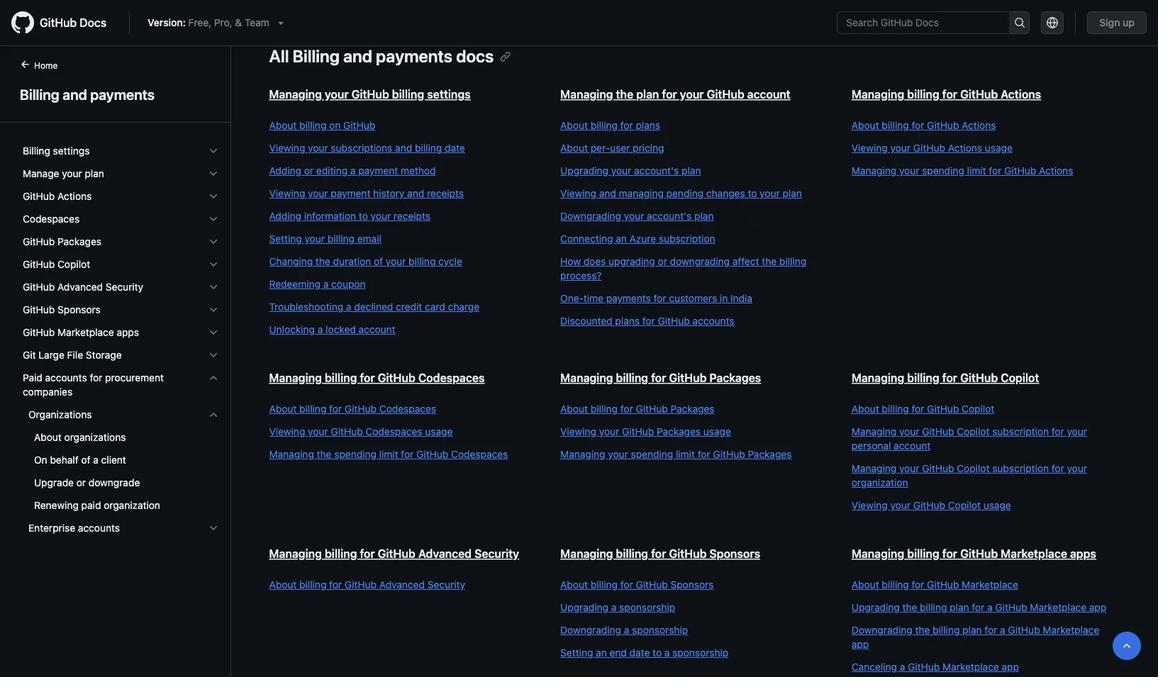 Task type: describe. For each thing, give the bounding box(es) containing it.
your for managing your spending limit for github actions
[[899, 165, 920, 177]]

a right the canceling
[[900, 661, 905, 673]]

docs
[[456, 46, 494, 66]]

declined
[[354, 301, 393, 313]]

in
[[720, 293, 728, 304]]

a left "client"
[[93, 454, 99, 466]]

managing billing for github packages link
[[560, 371, 761, 385]]

your for manage your plan
[[62, 168, 82, 179]]

renewing
[[34, 500, 79, 511]]

copilot down managing your github copilot subscription for your organization
[[948, 500, 981, 511]]

github marketplace apps button
[[17, 321, 225, 344]]

setting an end date to a sponsorship
[[560, 647, 729, 659]]

usage down managing your github copilot subscription for your organization "link"
[[984, 500, 1011, 511]]

Search GitHub Docs search field
[[838, 12, 1010, 33]]

managing the plan for your github account link
[[560, 88, 791, 101]]

0 vertical spatial billing
[[293, 46, 340, 66]]

github inside managing your github copilot subscription for your personal account
[[922, 426, 954, 438]]

limit for codespaces
[[379, 449, 398, 460]]

pro,
[[214, 17, 232, 28]]

troubleshooting a declined credit card charge link
[[269, 300, 532, 314]]

canceling
[[852, 661, 897, 673]]

your for upgrading your account's plan
[[611, 165, 631, 177]]

managing billing for github copilot link
[[852, 371, 1039, 385]]

about billing for github packages link
[[560, 402, 823, 416]]

github packages
[[23, 236, 101, 248]]

billing and payments link
[[17, 84, 213, 105]]

plans inside "discounted plans for github accounts" link
[[615, 315, 640, 327]]

adding for adding or editing a payment method
[[269, 165, 301, 177]]

0 vertical spatial payments
[[376, 46, 453, 66]]

azure
[[630, 233, 656, 245]]

accounts inside "discounted plans for github accounts" link
[[693, 315, 735, 327]]

github actions
[[23, 190, 92, 202]]

about billing for github sponsors link
[[560, 578, 823, 592]]

or inside how does upgrading or downgrading affect the billing process?
[[658, 256, 667, 267]]

a left coupon
[[323, 278, 329, 290]]

upgrading for managing billing for github sponsors
[[560, 602, 609, 614]]

setting for setting an end date to a sponsorship
[[560, 647, 593, 659]]

github sponsors
[[23, 304, 101, 316]]

to inside adding information to your receipts "link"
[[359, 210, 368, 222]]

sc 9kayk9 0 image for copilot
[[208, 259, 219, 270]]

managing billing for github codespaces
[[269, 371, 485, 385]]

paid
[[81, 500, 101, 511]]

plan up about billing for plans
[[636, 88, 659, 101]]

billing inside how does upgrading or downgrading affect the billing process?
[[779, 256, 807, 267]]

about for managing billing for github codespaces
[[269, 403, 297, 415]]

about billing for github codespaces link
[[269, 402, 532, 416]]

spending for actions
[[922, 165, 965, 177]]

viewing for viewing your github codespaces usage
[[269, 426, 305, 438]]

billing settings
[[23, 145, 90, 157]]

marketplace inside dropdown button
[[57, 327, 114, 338]]

the for managing the spending limit for github codespaces
[[317, 449, 332, 460]]

about inside organizations element
[[34, 432, 62, 443]]

managing for managing your github copilot subscription for your personal account
[[852, 426, 897, 438]]

about for managing billing for github sponsors
[[560, 579, 588, 591]]

organizations
[[64, 432, 126, 443]]

downgrade
[[89, 477, 140, 489]]

user
[[610, 142, 630, 154]]

managing billing for github actions
[[852, 88, 1041, 101]]

organization inside "billing and payments" element
[[104, 500, 160, 511]]

up
[[1123, 17, 1135, 28]]

app for upgrading the billing plan for a github marketplace app
[[1089, 602, 1107, 614]]

sc 9kayk9 0 image for github packages
[[208, 236, 219, 248]]

editing
[[316, 165, 348, 177]]

managing for managing your github billing settings
[[269, 88, 322, 101]]

a left locked
[[318, 324, 323, 335]]

on
[[34, 454, 47, 466]]

viewing for viewing your subscriptions and billing date
[[269, 142, 305, 154]]

about billing for github advanced security link
[[269, 578, 532, 592]]

a inside downgrading the billing plan for a github marketplace app
[[1000, 625, 1005, 636]]

managing for managing billing for github copilot
[[852, 371, 904, 385]]

1 horizontal spatial date
[[630, 647, 650, 659]]

upgrade or downgrade
[[34, 477, 140, 489]]

sc 9kayk9 0 image for paid accounts for procurement companies
[[208, 372, 219, 384]]

your for viewing your github codespaces usage
[[308, 426, 328, 438]]

1 horizontal spatial apps
[[1070, 547, 1096, 561]]

about billing for plans link
[[560, 118, 823, 133]]

the for downgrading the billing plan for a github marketplace app
[[915, 625, 930, 636]]

upgrading for managing billing for github marketplace apps
[[852, 602, 900, 614]]

managing for managing the plan for your github account
[[560, 88, 613, 101]]

all billing and payments docs
[[269, 46, 494, 66]]

enterprise accounts button
[[17, 517, 225, 540]]

plans inside the about billing for plans link
[[636, 120, 660, 131]]

setting your billing email
[[269, 233, 382, 245]]

all
[[269, 46, 289, 66]]

sc 9kayk9 0 image inside codespaces dropdown button
[[208, 213, 219, 225]]

advanced inside dropdown button
[[57, 281, 103, 293]]

billing inside 'link'
[[415, 142, 442, 154]]

your for viewing your github packages usage
[[599, 426, 619, 438]]

select language: current language is english image
[[1047, 17, 1058, 28]]

managing the spending limit for github codespaces link
[[269, 448, 532, 462]]

account's for downgrading your account's plan
[[647, 210, 692, 222]]

upgrading down the per-
[[560, 165, 609, 177]]

organizations element containing about organizations
[[11, 426, 231, 517]]

per-
[[591, 142, 610, 154]]

managing for managing billing for github marketplace apps
[[852, 547, 904, 561]]

end
[[610, 647, 627, 659]]

sc 9kayk9 0 image for settings
[[208, 145, 219, 157]]

limit for packages
[[676, 449, 695, 460]]

marketplace inside downgrading the billing plan for a github marketplace app
[[1043, 625, 1099, 636]]

codespaces button
[[17, 208, 225, 231]]

managing for managing billing for github advanced security
[[269, 547, 322, 561]]

codespaces inside dropdown button
[[23, 213, 80, 225]]

managing the spending limit for github codespaces
[[269, 449, 508, 460]]

organization inside managing your github copilot subscription for your organization
[[852, 477, 908, 489]]

redeeming
[[269, 278, 321, 290]]

billing for billing and payments
[[20, 86, 59, 102]]

viewing for viewing and managing pending changes to your plan
[[560, 188, 597, 199]]

changing the duration of your billing cycle link
[[269, 255, 532, 269]]

accounts for paid accounts for procurement companies
[[45, 372, 87, 384]]

to inside the 'viewing and managing pending changes to your plan' 'link'
[[748, 188, 757, 199]]

subscription for managing your github copilot subscription for your organization
[[992, 463, 1049, 475]]

about for managing billing for github actions
[[852, 120, 879, 131]]

card
[[425, 301, 445, 313]]

plan down the 'viewing and managing pending changes to your plan' 'link'
[[694, 210, 714, 222]]

for inside managing your github copilot subscription for your organization
[[1052, 463, 1064, 475]]

managing your spending limit for github packages link
[[560, 448, 823, 462]]

plan down about billing for github marketplace link
[[950, 602, 969, 614]]

apps inside dropdown button
[[117, 327, 139, 338]]

payments for billing and payments
[[90, 86, 155, 102]]

upgrading your account's plan
[[560, 165, 701, 177]]

history
[[373, 188, 405, 199]]

your inside 'changing the duration of your billing cycle' link
[[386, 256, 406, 267]]

1 horizontal spatial settings
[[427, 88, 471, 101]]

upgrading the billing plan for a github marketplace app link
[[852, 601, 1115, 615]]

docs
[[80, 16, 106, 29]]

managing for managing billing for github actions
[[852, 88, 904, 101]]

search image
[[1014, 17, 1025, 28]]

of inside organizations element
[[81, 454, 90, 466]]

managing your spending limit for github packages
[[560, 449, 792, 460]]

github sponsors button
[[17, 299, 225, 321]]

sc 9kayk9 0 image for actions
[[208, 191, 219, 202]]

security for about billing for github advanced security
[[427, 579, 465, 591]]

about billing for github actions
[[852, 120, 996, 131]]

a down about billing for github marketplace link
[[987, 602, 993, 614]]

about billing on github link
[[269, 118, 532, 133]]

affect
[[733, 256, 759, 267]]

viewing for viewing your github actions usage
[[852, 142, 888, 154]]

sc 9kayk9 0 image for github marketplace apps
[[208, 327, 219, 338]]

security inside dropdown button
[[106, 281, 143, 293]]

one-time payments for customers in india
[[560, 293, 753, 304]]

managing billing for github copilot
[[852, 371, 1039, 385]]

sc 9kayk9 0 image for github sponsors
[[208, 304, 219, 316]]

an for setting
[[596, 647, 607, 659]]

2 vertical spatial sponsorship
[[673, 647, 729, 659]]

time
[[584, 293, 604, 304]]

about billing for github copilot link
[[852, 402, 1115, 416]]

home
[[34, 60, 58, 70]]

github inside dropdown button
[[23, 327, 55, 338]]

about per-user pricing link
[[560, 141, 823, 155]]

managing billing for github advanced security link
[[269, 547, 519, 561]]

git large file storage
[[23, 349, 122, 361]]

about billing for github packages
[[560, 403, 715, 415]]

duration
[[333, 256, 371, 267]]

viewing your payment history and receipts link
[[269, 187, 532, 201]]

downgrading
[[670, 256, 730, 267]]

copilot inside managing your github copilot subscription for your organization
[[957, 463, 990, 475]]

credit
[[396, 301, 422, 313]]

adding or editing a payment method
[[269, 165, 436, 177]]

organizations element containing organizations
[[11, 404, 231, 517]]

upgrading a sponsorship link
[[560, 601, 823, 615]]

your for managing your github billing settings
[[325, 88, 349, 101]]

about organizations
[[34, 432, 126, 443]]

your for setting your billing email
[[305, 233, 325, 245]]

github inside managing your github copilot subscription for your organization
[[922, 463, 954, 475]]

your for viewing your github copilot usage
[[890, 500, 911, 511]]

limit for actions
[[967, 165, 986, 177]]

paid accounts for procurement companies button
[[17, 367, 225, 404]]

a up "end"
[[624, 625, 629, 636]]

free,
[[188, 17, 211, 28]]

managing billing for github marketplace apps
[[852, 547, 1096, 561]]

and inside the 'viewing and managing pending changes to your plan' 'link'
[[599, 188, 616, 199]]

setting your billing email link
[[269, 232, 532, 246]]

advanced for about billing for github advanced security
[[379, 579, 425, 591]]

and inside 'viewing your payment history and receipts' link
[[407, 188, 424, 199]]

0 vertical spatial payment
[[358, 165, 398, 177]]

troubleshooting
[[269, 301, 343, 313]]

account's for upgrading your account's plan
[[634, 165, 679, 177]]

changes
[[706, 188, 745, 199]]

sign up link
[[1087, 11, 1147, 34]]

for inside downgrading the billing plan for a github marketplace app
[[985, 625, 997, 636]]

your for managing your github copilot subscription for your organization
[[899, 463, 920, 475]]

0 vertical spatial receipts
[[427, 188, 464, 199]]

discounted
[[560, 315, 613, 327]]

billing inside downgrading the billing plan for a github marketplace app
[[933, 625, 960, 636]]

one-
[[560, 293, 584, 304]]

organizations
[[28, 409, 92, 421]]

github inside downgrading the billing plan for a github marketplace app
[[1008, 625, 1040, 636]]

scroll to top image
[[1121, 640, 1133, 652]]

sc 9kayk9 0 image for your
[[208, 168, 219, 179]]

downgrading your account's plan link
[[560, 209, 823, 223]]

advanced for managing billing for github advanced security
[[418, 547, 472, 561]]



Task type: vqa. For each thing, say whether or not it's contained in the screenshot.
security corresponding to Managing billing for GitHub Advanced Security
yes



Task type: locate. For each thing, give the bounding box(es) containing it.
sc 9kayk9 0 image for large
[[208, 350, 219, 361]]

viewing down about billing for github packages
[[560, 426, 597, 438]]

managing for managing your spending limit for github packages
[[560, 449, 605, 460]]

how does upgrading or downgrading affect the billing process?
[[560, 256, 807, 282]]

plan down billing settings dropdown button
[[85, 168, 104, 179]]

managing for managing billing for github codespaces
[[269, 371, 322, 385]]

billing and payments
[[20, 86, 155, 102]]

about for managing billing for github copilot
[[852, 403, 879, 415]]

downgrading up the canceling
[[852, 625, 913, 636]]

managing for managing your github copilot subscription for your organization
[[852, 463, 897, 475]]

0 horizontal spatial or
[[76, 477, 86, 489]]

sc 9kayk9 0 image for enterprise accounts
[[208, 523, 219, 534]]

1 vertical spatial payments
[[90, 86, 155, 102]]

managing billing for github actions link
[[852, 88, 1041, 101]]

copilot down the about billing for github copilot link
[[957, 426, 990, 438]]

0 vertical spatial accounts
[[693, 315, 735, 327]]

managing your spending limit for github actions
[[852, 165, 1073, 177]]

and up managing your github billing settings
[[343, 46, 372, 66]]

apps
[[117, 327, 139, 338], [1070, 547, 1096, 561]]

managing for managing billing for github packages
[[560, 371, 613, 385]]

managing for managing the spending limit for github codespaces
[[269, 449, 314, 460]]

actions inside dropdown button
[[57, 190, 92, 202]]

managing for managing billing for github sponsors
[[560, 547, 613, 561]]

3 sc 9kayk9 0 image from the top
[[208, 191, 219, 202]]

usage for actions
[[985, 142, 1013, 154]]

2 horizontal spatial account
[[894, 440, 931, 452]]

1 vertical spatial of
[[81, 454, 90, 466]]

and down about billing on github link
[[395, 142, 412, 154]]

your inside adding information to your receipts "link"
[[371, 210, 391, 222]]

adding inside adding information to your receipts "link"
[[269, 210, 301, 222]]

1 sc 9kayk9 0 image from the top
[[208, 236, 219, 248]]

8 sc 9kayk9 0 image from the top
[[208, 409, 219, 421]]

payment up history
[[358, 165, 398, 177]]

plan inside 'link'
[[783, 188, 802, 199]]

billing up manage
[[23, 145, 50, 157]]

the down the setting your billing email
[[316, 256, 330, 267]]

5 sc 9kayk9 0 image from the top
[[208, 259, 219, 270]]

2 horizontal spatial payments
[[606, 293, 651, 304]]

viewing down "about billing for github actions"
[[852, 142, 888, 154]]

viewing down personal at the right bottom of page
[[852, 500, 888, 511]]

0 horizontal spatial setting
[[269, 233, 302, 245]]

your for managing your github copilot subscription for your personal account
[[899, 426, 920, 438]]

sponsorship for upgrading a sponsorship
[[619, 602, 675, 614]]

your inside viewing your subscriptions and billing date 'link'
[[308, 142, 328, 154]]

0 horizontal spatial date
[[445, 142, 465, 154]]

4 sc 9kayk9 0 image from the top
[[208, 372, 219, 384]]

a down upgrading the billing plan for a github marketplace app link
[[1000, 625, 1005, 636]]

2 vertical spatial billing
[[23, 145, 50, 157]]

spending down viewing your github packages usage
[[631, 449, 673, 460]]

downgrading up connecting
[[560, 210, 621, 222]]

on
[[329, 120, 341, 131]]

sc 9kayk9 0 image inside the paid accounts for procurement companies dropdown button
[[208, 372, 219, 384]]

the down about billing for github marketplace
[[903, 602, 917, 614]]

upgrade
[[34, 477, 74, 489]]

plan down "upgrading the billing plan for a github marketplace app"
[[963, 625, 982, 636]]

sc 9kayk9 0 image inside billing settings dropdown button
[[208, 145, 219, 157]]

accounts down in
[[693, 315, 735, 327]]

1 vertical spatial date
[[630, 647, 650, 659]]

viewing your github actions usage
[[852, 142, 1013, 154]]

0 vertical spatial adding
[[269, 165, 301, 177]]

github copilot button
[[17, 253, 225, 276]]

2 sc 9kayk9 0 image from the top
[[208, 304, 219, 316]]

2 vertical spatial account
[[894, 440, 931, 452]]

about for managing the plan for your github account
[[560, 120, 588, 131]]

sc 9kayk9 0 image inside github marketplace apps dropdown button
[[208, 327, 219, 338]]

or left editing
[[304, 165, 314, 177]]

the inside how does upgrading or downgrading affect the billing process?
[[762, 256, 777, 267]]

accounts inside paid accounts for procurement companies
[[45, 372, 87, 384]]

sponsorship down downgrading a sponsorship link
[[673, 647, 729, 659]]

or for downgrade
[[76, 477, 86, 489]]

0 horizontal spatial security
[[106, 281, 143, 293]]

2 horizontal spatial spending
[[922, 165, 965, 177]]

team
[[245, 17, 269, 28]]

your inside the viewing your github copilot usage link
[[890, 500, 911, 511]]

version: free, pro, & team
[[148, 17, 269, 28]]

sc 9kayk9 0 image inside github packages dropdown button
[[208, 236, 219, 248]]

2 vertical spatial advanced
[[379, 579, 425, 591]]

plan down about per-user pricing link
[[682, 165, 701, 177]]

procurement
[[105, 372, 164, 384]]

the for upgrading the billing plan for a github marketplace app
[[903, 602, 917, 614]]

0 horizontal spatial to
[[359, 210, 368, 222]]

sponsorship
[[619, 602, 675, 614], [632, 625, 688, 636], [673, 647, 729, 659]]

0 vertical spatial subscription
[[659, 233, 715, 245]]

0 vertical spatial setting
[[269, 233, 302, 245]]

your inside managing your spending limit for github packages link
[[608, 449, 628, 460]]

your inside downgrading your account's plan link
[[624, 210, 644, 222]]

about for managing billing for github packages
[[560, 403, 588, 415]]

paid
[[23, 372, 42, 384]]

0 vertical spatial to
[[748, 188, 757, 199]]

managing your github billing settings link
[[269, 88, 471, 101]]

your for viewing your payment history and receipts
[[308, 188, 328, 199]]

sc 9kayk9 0 image inside manage your plan dropdown button
[[208, 168, 219, 179]]

1 vertical spatial settings
[[53, 145, 90, 157]]

2 vertical spatial app
[[1002, 661, 1019, 673]]

2 horizontal spatial to
[[748, 188, 757, 199]]

the up canceling a github marketplace app
[[915, 625, 930, 636]]

viewing your github copilot usage link
[[852, 499, 1115, 513]]

0 horizontal spatial an
[[596, 647, 607, 659]]

accounts down renewing paid organization
[[78, 522, 120, 534]]

viewing down about billing for github codespaces
[[269, 426, 305, 438]]

sponsors up about billing for github sponsors link
[[710, 547, 760, 561]]

1 vertical spatial payment
[[331, 188, 371, 199]]

your for downgrading your account's plan
[[624, 210, 644, 222]]

accounts up companies
[[45, 372, 87, 384]]

payment up adding information to your receipts
[[331, 188, 371, 199]]

2 horizontal spatial security
[[475, 547, 519, 561]]

viewing your payment history and receipts
[[269, 188, 464, 199]]

account inside managing your github copilot subscription for your personal account
[[894, 440, 931, 452]]

viewing your github copilot usage
[[852, 500, 1011, 511]]

viewing up connecting
[[560, 188, 597, 199]]

payments up billing settings dropdown button
[[90, 86, 155, 102]]

version:
[[148, 17, 186, 28]]

sc 9kayk9 0 image inside github advanced security dropdown button
[[208, 282, 219, 293]]

github copilot
[[23, 259, 90, 270]]

sc 9kayk9 0 image inside github sponsors dropdown button
[[208, 304, 219, 316]]

6 sc 9kayk9 0 image from the top
[[208, 282, 219, 293]]

all billing and payments docs link
[[269, 46, 511, 66]]

upgrading
[[609, 256, 655, 267]]

a
[[350, 165, 356, 177], [323, 278, 329, 290], [346, 301, 351, 313], [318, 324, 323, 335], [93, 454, 99, 466], [611, 602, 617, 614], [987, 602, 993, 614], [624, 625, 629, 636], [1000, 625, 1005, 636], [664, 647, 670, 659], [900, 661, 905, 673]]

upgrade or downgrade link
[[17, 472, 225, 494]]

0 horizontal spatial limit
[[379, 449, 398, 460]]

1 vertical spatial an
[[596, 647, 607, 659]]

packages
[[57, 236, 101, 248], [710, 371, 761, 385], [671, 403, 715, 415], [657, 426, 701, 438], [748, 449, 792, 460]]

subscription inside managing your github copilot subscription for your organization
[[992, 463, 1049, 475]]

unlocking a locked account link
[[269, 323, 532, 337]]

or inside adding or editing a payment method link
[[304, 165, 314, 177]]

date down about billing on github link
[[445, 142, 465, 154]]

spending for packages
[[631, 449, 673, 460]]

7 sc 9kayk9 0 image from the top
[[208, 350, 219, 361]]

about for managing your github billing settings
[[269, 120, 297, 131]]

paid accounts for procurement companies element
[[11, 367, 231, 540], [11, 404, 231, 540]]

sc 9kayk9 0 image inside git large file storage dropdown button
[[208, 350, 219, 361]]

1 horizontal spatial an
[[616, 233, 627, 245]]

1 organizations element from the top
[[11, 404, 231, 517]]

canceling a github marketplace app link
[[852, 660, 1115, 675]]

1 adding from the top
[[269, 165, 301, 177]]

limit down the viewing your github packages usage link
[[676, 449, 695, 460]]

sc 9kayk9 0 image
[[208, 145, 219, 157], [208, 168, 219, 179], [208, 191, 219, 202], [208, 213, 219, 225], [208, 259, 219, 270], [208, 282, 219, 293], [208, 350, 219, 361], [208, 409, 219, 421]]

0 vertical spatial sponsorship
[[619, 602, 675, 614]]

account's down viewing and managing pending changes to your plan
[[647, 210, 692, 222]]

0 vertical spatial account's
[[634, 165, 679, 177]]

advanced up the about billing for github advanced security link
[[418, 547, 472, 561]]

managing billing for github marketplace apps link
[[852, 547, 1096, 561]]

about for managing billing for github marketplace apps
[[852, 579, 879, 591]]

subscriptions
[[331, 142, 392, 154]]

your for viewing your subscriptions and billing date
[[308, 142, 328, 154]]

1 vertical spatial account's
[[647, 210, 692, 222]]

1 horizontal spatial payments
[[376, 46, 453, 66]]

1 vertical spatial setting
[[560, 647, 593, 659]]

coupon
[[331, 278, 366, 290]]

customers
[[669, 293, 717, 304]]

for inside paid accounts for procurement companies
[[90, 372, 102, 384]]

1 vertical spatial subscription
[[992, 426, 1049, 438]]

and down the upgrading your account's plan
[[599, 188, 616, 199]]

viewing for viewing your payment history and receipts
[[269, 188, 305, 199]]

2 vertical spatial subscription
[[992, 463, 1049, 475]]

upgrading up downgrading a sponsorship
[[560, 602, 609, 614]]

0 horizontal spatial settings
[[53, 145, 90, 157]]

sc 9kayk9 0 image inside organizations dropdown button
[[208, 409, 219, 421]]

one-time payments for customers in india link
[[560, 292, 823, 306]]

settings up manage your plan
[[53, 145, 90, 157]]

usage down about billing for github codespaces link
[[425, 426, 453, 438]]

a down coupon
[[346, 301, 351, 313]]

0 vertical spatial of
[[374, 256, 383, 267]]

redeeming a coupon link
[[269, 277, 532, 292]]

upgrading up the canceling
[[852, 602, 900, 614]]

0 horizontal spatial account
[[359, 324, 396, 335]]

2 adding from the top
[[269, 210, 301, 222]]

paid accounts for procurement companies element containing paid accounts for procurement companies
[[11, 367, 231, 540]]

india
[[731, 293, 753, 304]]

1 vertical spatial apps
[[1070, 547, 1096, 561]]

2 horizontal spatial app
[[1089, 602, 1107, 614]]

a right editing
[[350, 165, 356, 177]]

discounted plans for github accounts
[[560, 315, 735, 327]]

settings down docs
[[427, 88, 471, 101]]

canceling a github marketplace app
[[852, 661, 1019, 673]]

sponsors inside dropdown button
[[57, 304, 101, 316]]

downgrading for managing billing for github marketplace apps
[[852, 625, 913, 636]]

4 sc 9kayk9 0 image from the top
[[208, 213, 219, 225]]

renewing paid organization link
[[17, 494, 225, 517]]

of right behalf
[[81, 454, 90, 466]]

accounts for enterprise accounts
[[78, 522, 120, 534]]

sponsorship for downgrading a sponsorship
[[632, 625, 688, 636]]

1 horizontal spatial limit
[[676, 449, 695, 460]]

settings
[[427, 88, 471, 101], [53, 145, 90, 157]]

2 vertical spatial or
[[76, 477, 86, 489]]

0 horizontal spatial payments
[[90, 86, 155, 102]]

app
[[1089, 602, 1107, 614], [852, 639, 869, 650], [1002, 661, 1019, 673]]

app for downgrading the billing plan for a github marketplace app
[[852, 639, 869, 650]]

the for changing the duration of your billing cycle
[[316, 256, 330, 267]]

0 vertical spatial plans
[[636, 120, 660, 131]]

on behalf of a client link
[[17, 449, 225, 472]]

sc 9kayk9 0 image inside github copilot dropdown button
[[208, 259, 219, 270]]

accounts
[[693, 315, 735, 327], [45, 372, 87, 384], [78, 522, 120, 534]]

triangle down image
[[275, 17, 286, 28]]

2 vertical spatial to
[[653, 647, 662, 659]]

0 vertical spatial security
[[106, 281, 143, 293]]

date
[[445, 142, 465, 154], [630, 647, 650, 659]]

organization down "upgrade or downgrade" link
[[104, 500, 160, 511]]

advanced down managing billing for github advanced security "link"
[[379, 579, 425, 591]]

sponsors up github marketplace apps
[[57, 304, 101, 316]]

and inside viewing your subscriptions and billing date 'link'
[[395, 142, 412, 154]]

viewing and managing pending changes to your plan link
[[560, 187, 823, 201]]

usage for codespaces
[[425, 426, 453, 438]]

process?
[[560, 270, 602, 282]]

method
[[401, 165, 436, 177]]

1 vertical spatial billing
[[20, 86, 59, 102]]

subscription inside managing your github copilot subscription for your personal account
[[992, 426, 1049, 438]]

an left azure
[[616, 233, 627, 245]]

for
[[662, 88, 677, 101], [942, 88, 958, 101], [620, 120, 633, 131], [912, 120, 924, 131], [989, 165, 1002, 177], [654, 293, 666, 304], [642, 315, 655, 327], [360, 371, 375, 385], [651, 371, 666, 385], [942, 371, 958, 385], [90, 372, 102, 384], [329, 403, 342, 415], [620, 403, 633, 415], [912, 403, 924, 415], [1052, 426, 1064, 438], [401, 449, 414, 460], [698, 449, 710, 460], [1052, 463, 1064, 475], [360, 547, 375, 561], [651, 547, 666, 561], [942, 547, 958, 561], [329, 579, 342, 591], [620, 579, 633, 591], [912, 579, 924, 591], [972, 602, 985, 614], [985, 625, 997, 636]]

sponsors up 'upgrading a sponsorship' link
[[671, 579, 714, 591]]

or
[[304, 165, 314, 177], [658, 256, 667, 267], [76, 477, 86, 489]]

billing for billing settings
[[23, 145, 50, 157]]

0 horizontal spatial app
[[852, 639, 869, 650]]

github packages button
[[17, 231, 225, 253]]

copilot up managing your github copilot subscription for your personal account link
[[962, 403, 995, 415]]

app inside downgrading the billing plan for a github marketplace app
[[852, 639, 869, 650]]

limit down viewing your github codespaces usage link
[[379, 449, 398, 460]]

about billing for github copilot
[[852, 403, 995, 415]]

the right affect
[[762, 256, 777, 267]]

copilot inside dropdown button
[[57, 259, 90, 270]]

of down email
[[374, 256, 383, 267]]

about billing for github advanced security
[[269, 579, 465, 591]]

3 sc 9kayk9 0 image from the top
[[208, 327, 219, 338]]

0 vertical spatial settings
[[427, 88, 471, 101]]

downgrading a sponsorship link
[[560, 623, 823, 638]]

usage for packages
[[703, 426, 731, 438]]

1 paid accounts for procurement companies element from the top
[[11, 367, 231, 540]]

0 vertical spatial date
[[445, 142, 465, 154]]

adding or editing a payment method link
[[269, 164, 532, 178]]

copilot up the github advanced security
[[57, 259, 90, 270]]

sc 9kayk9 0 image for advanced
[[208, 282, 219, 293]]

your inside the 'viewing and managing pending changes to your plan' 'link'
[[760, 188, 780, 199]]

2 vertical spatial accounts
[[78, 522, 120, 534]]

1 vertical spatial app
[[852, 639, 869, 650]]

date right "end"
[[630, 647, 650, 659]]

adding left editing
[[269, 165, 301, 177]]

1 vertical spatial or
[[658, 256, 667, 267]]

or for editing
[[304, 165, 314, 177]]

setting left "end"
[[560, 647, 593, 659]]

managing inside managing your github copilot subscription for your organization
[[852, 463, 897, 475]]

2 vertical spatial payments
[[606, 293, 651, 304]]

security for managing billing for github advanced security
[[475, 547, 519, 561]]

billing right all
[[293, 46, 340, 66]]

and down method
[[407, 188, 424, 199]]

1 sc 9kayk9 0 image from the top
[[208, 145, 219, 157]]

sc 9kayk9 0 image
[[208, 236, 219, 248], [208, 304, 219, 316], [208, 327, 219, 338], [208, 372, 219, 384], [208, 523, 219, 534]]

usage down about billing for github actions link
[[985, 142, 1013, 154]]

personal
[[852, 440, 891, 452]]

0 vertical spatial app
[[1089, 602, 1107, 614]]

1 horizontal spatial to
[[653, 647, 662, 659]]

or inside "upgrade or downgrade" link
[[76, 477, 86, 489]]

0 vertical spatial account
[[747, 88, 791, 101]]

manage your plan
[[23, 168, 104, 179]]

spending for codespaces
[[334, 449, 377, 460]]

1 horizontal spatial app
[[1002, 661, 1019, 673]]

sc 9kayk9 0 image inside github actions dropdown button
[[208, 191, 219, 202]]

on behalf of a client
[[34, 454, 126, 466]]

to inside setting an end date to a sponsorship link
[[653, 647, 662, 659]]

1 horizontal spatial account
[[747, 88, 791, 101]]

1 horizontal spatial setting
[[560, 647, 593, 659]]

receipts inside "link"
[[394, 210, 431, 222]]

receipts down 'viewing your payment history and receipts' link on the top left of the page
[[394, 210, 431, 222]]

1 horizontal spatial spending
[[631, 449, 673, 460]]

an for connecting
[[616, 233, 627, 245]]

github docs
[[40, 16, 106, 29]]

downgrading inside downgrading the billing plan for a github marketplace app
[[852, 625, 913, 636]]

2 sc 9kayk9 0 image from the top
[[208, 168, 219, 179]]

spending down viewing your github codespaces usage
[[334, 449, 377, 460]]

0 vertical spatial an
[[616, 233, 627, 245]]

2 horizontal spatial or
[[658, 256, 667, 267]]

viewing for viewing your github packages usage
[[560, 426, 597, 438]]

None search field
[[837, 11, 1030, 34]]

0 vertical spatial or
[[304, 165, 314, 177]]

packages inside dropdown button
[[57, 236, 101, 248]]

cycle
[[438, 256, 462, 267]]

payments
[[376, 46, 453, 66], [90, 86, 155, 102], [606, 293, 651, 304]]

2 organizations element from the top
[[11, 426, 231, 517]]

github docs link
[[11, 11, 118, 34]]

your inside the viewing your github packages usage link
[[599, 426, 619, 438]]

1 vertical spatial account
[[359, 324, 396, 335]]

or right upgrading
[[658, 256, 667, 267]]

your inside the managing your spending limit for github actions link
[[899, 165, 920, 177]]

0 horizontal spatial of
[[81, 454, 90, 466]]

adding
[[269, 165, 301, 177], [269, 210, 301, 222]]

connecting
[[560, 233, 613, 245]]

viewing for viewing your github copilot usage
[[852, 500, 888, 511]]

organization down personal at the right bottom of page
[[852, 477, 908, 489]]

2 vertical spatial security
[[427, 579, 465, 591]]

organizations element
[[11, 404, 231, 517], [11, 426, 231, 517]]

the for managing the plan for your github account
[[616, 88, 634, 101]]

managing for managing your spending limit for github actions
[[852, 165, 897, 177]]

downgrading down "upgrading a sponsorship"
[[560, 625, 621, 636]]

sponsors for about billing for github sponsors
[[671, 579, 714, 591]]

copilot down managing your github copilot subscription for your personal account
[[957, 463, 990, 475]]

1 horizontal spatial organization
[[852, 477, 908, 489]]

1 vertical spatial plans
[[615, 315, 640, 327]]

0 vertical spatial sponsors
[[57, 304, 101, 316]]

1 vertical spatial organization
[[104, 500, 160, 511]]

sc 9kayk9 0 image inside enterprise accounts dropdown button
[[208, 523, 219, 534]]

downgrading your account's plan
[[560, 210, 714, 222]]

your for viewing your github actions usage
[[890, 142, 911, 154]]

managing billing for github codespaces link
[[269, 371, 485, 385]]

managing
[[619, 188, 664, 199]]

2 paid accounts for procurement companies element from the top
[[11, 404, 231, 540]]

1 vertical spatial security
[[475, 547, 519, 561]]

billing and payments element
[[0, 57, 231, 676]]

for inside managing your github copilot subscription for your personal account
[[1052, 426, 1064, 438]]

plans up pricing
[[636, 120, 660, 131]]

2 vertical spatial sponsors
[[671, 579, 714, 591]]

0 horizontal spatial spending
[[334, 449, 377, 460]]

0 vertical spatial advanced
[[57, 281, 103, 293]]

your inside upgrading your account's plan link
[[611, 165, 631, 177]]

receipts down method
[[427, 188, 464, 199]]

subscription down the about billing for github copilot link
[[992, 426, 1049, 438]]

about billing for github marketplace link
[[852, 578, 1115, 592]]

viewing down about billing on github
[[269, 142, 305, 154]]

sponsorship down the about billing for github sponsors
[[619, 602, 675, 614]]

your inside viewing your github codespaces usage link
[[308, 426, 328, 438]]

spending down viewing your github actions usage at the right top of the page
[[922, 165, 965, 177]]

adding inside adding or editing a payment method link
[[269, 165, 301, 177]]

home link
[[14, 59, 80, 73]]

managing billing for github packages
[[560, 371, 761, 385]]

1 vertical spatial adding
[[269, 210, 301, 222]]

setting for setting your billing email
[[269, 233, 302, 245]]

managing your github copilot subscription for your organization
[[852, 463, 1087, 489]]

plan inside downgrading the billing plan for a github marketplace app
[[963, 625, 982, 636]]

5 sc 9kayk9 0 image from the top
[[208, 523, 219, 534]]

1 vertical spatial advanced
[[418, 547, 472, 561]]

your inside "setting your billing email" link
[[305, 233, 325, 245]]

a down downgrading a sponsorship link
[[664, 647, 670, 659]]

copilot inside managing your github copilot subscription for your personal account
[[957, 426, 990, 438]]

billing inside dropdown button
[[23, 145, 50, 157]]

the inside downgrading the billing plan for a github marketplace app
[[915, 625, 930, 636]]

pricing
[[633, 142, 664, 154]]

date inside 'link'
[[445, 142, 465, 154]]

unlocking a locked account
[[269, 324, 396, 335]]

renewing paid organization
[[34, 500, 160, 511]]

billing down home link
[[20, 86, 59, 102]]

0 horizontal spatial organization
[[104, 500, 160, 511]]

1 vertical spatial sponsorship
[[632, 625, 688, 636]]

2 horizontal spatial limit
[[967, 165, 986, 177]]

the down viewing your github codespaces usage
[[317, 449, 332, 460]]

your inside 'viewing your payment history and receipts' link
[[308, 188, 328, 199]]

organizations button
[[17, 404, 225, 426]]

your inside manage your plan dropdown button
[[62, 168, 82, 179]]

plan inside dropdown button
[[85, 168, 104, 179]]

behalf
[[50, 454, 79, 466]]

and inside billing and payments link
[[63, 86, 87, 102]]

1 vertical spatial sponsors
[[710, 547, 760, 561]]

1 vertical spatial to
[[359, 210, 368, 222]]

accounts inside enterprise accounts dropdown button
[[78, 522, 120, 534]]

subscription down managing your github copilot subscription for your personal account link
[[992, 463, 1049, 475]]

to down viewing your payment history and receipts
[[359, 210, 368, 222]]

account's down pricing
[[634, 165, 679, 177]]

adding left information
[[269, 210, 301, 222]]

git
[[23, 349, 36, 361]]

copilot
[[57, 259, 90, 270], [1001, 371, 1039, 385], [962, 403, 995, 415], [957, 426, 990, 438], [957, 463, 990, 475], [948, 500, 981, 511]]

viewing up information
[[269, 188, 305, 199]]

0 vertical spatial apps
[[117, 327, 139, 338]]

1 horizontal spatial of
[[374, 256, 383, 267]]

a up downgrading a sponsorship
[[611, 602, 617, 614]]

to right "end"
[[653, 647, 662, 659]]

0 horizontal spatial apps
[[117, 327, 139, 338]]

managing inside managing your github copilot subscription for your personal account
[[852, 426, 897, 438]]

paid accounts for procurement companies element containing organizations
[[11, 404, 231, 540]]

managing your github copilot subscription for your organization link
[[852, 462, 1115, 490]]

plans down one-time payments for customers in india
[[615, 315, 640, 327]]

adding for adding information to your receipts
[[269, 210, 301, 222]]

sponsors for managing billing for github sponsors
[[710, 547, 760, 561]]

and down home link
[[63, 86, 87, 102]]

payments up managing your github billing settings
[[376, 46, 453, 66]]

1 vertical spatial receipts
[[394, 210, 431, 222]]

your for managing your spending limit for github packages
[[608, 449, 628, 460]]

github advanced security
[[23, 281, 143, 293]]

downgrading for managing billing for github sponsors
[[560, 625, 621, 636]]

paid accounts for procurement companies
[[23, 372, 164, 398]]

github marketplace apps
[[23, 327, 139, 338]]

connecting an azure subscription
[[560, 233, 715, 245]]

1 horizontal spatial or
[[304, 165, 314, 177]]

or down on behalf of a client
[[76, 477, 86, 489]]

setting up changing
[[269, 233, 302, 245]]

tooltip
[[1113, 632, 1141, 660]]

payments for one-time payments for customers in india
[[606, 293, 651, 304]]

your inside viewing your github actions usage link
[[890, 142, 911, 154]]

0 vertical spatial organization
[[852, 477, 908, 489]]

settings inside dropdown button
[[53, 145, 90, 157]]

1 vertical spatial accounts
[[45, 372, 87, 384]]

1 horizontal spatial security
[[427, 579, 465, 591]]

managing billing for github sponsors link
[[560, 547, 760, 561]]

copilot up the about billing for github copilot link
[[1001, 371, 1039, 385]]

advanced
[[57, 281, 103, 293], [418, 547, 472, 561], [379, 579, 425, 591]]

subscription down downgrading your account's plan link
[[659, 233, 715, 245]]

sponsorship up setting an end date to a sponsorship
[[632, 625, 688, 636]]

payments up discounted plans for github accounts
[[606, 293, 651, 304]]

subscription for managing your github copilot subscription for your personal account
[[992, 426, 1049, 438]]

plan right changes
[[783, 188, 802, 199]]



